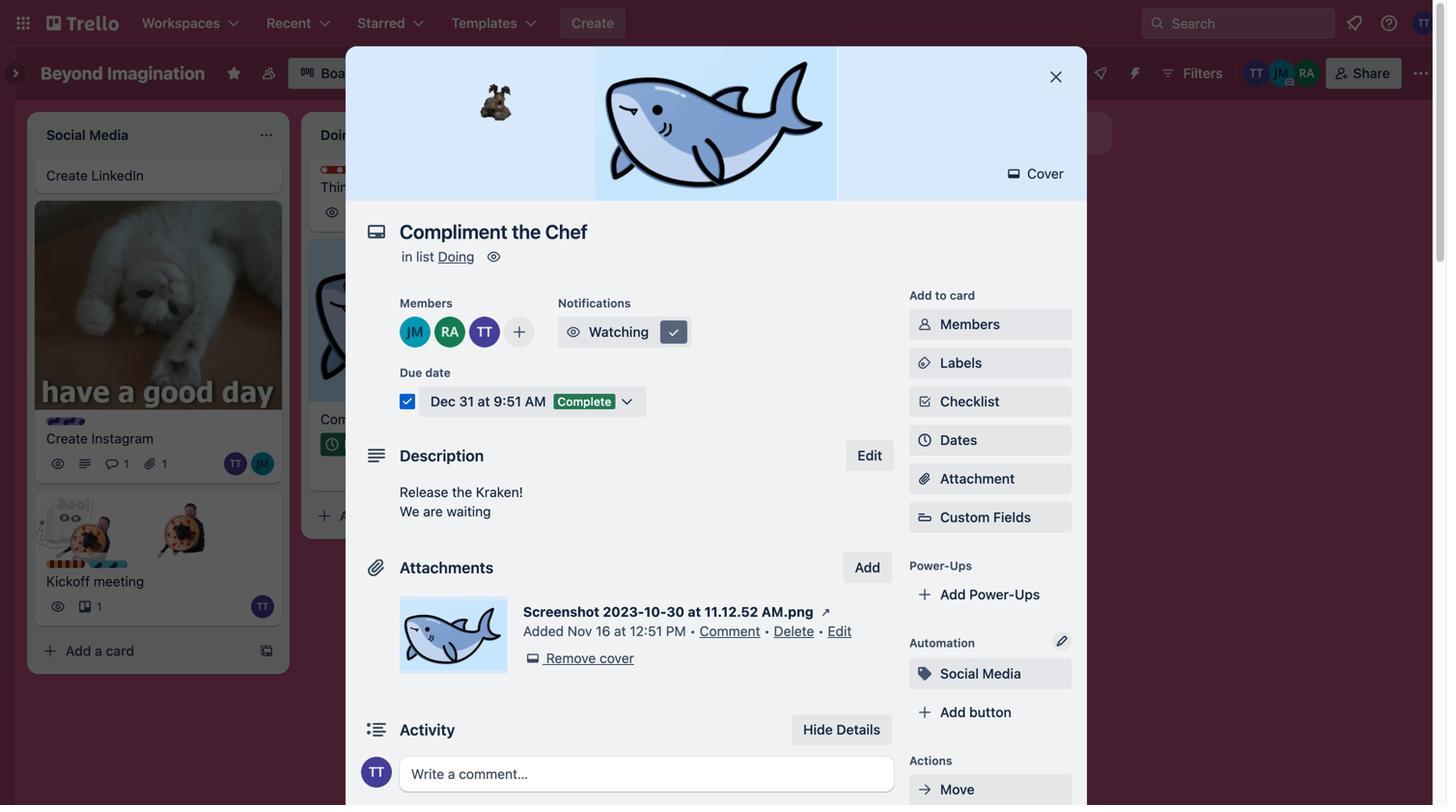 Task type: locate. For each thing, give the bounding box(es) containing it.
1 horizontal spatial a
[[369, 508, 377, 524]]

0 vertical spatial power-
[[910, 559, 950, 573]]

1 vertical spatial jeremy miller (jeremymiller198) image
[[400, 317, 431, 348]]

cover link
[[999, 158, 1076, 189]]

1 vertical spatial a
[[369, 508, 377, 524]]

jeremy miller (jeremymiller198) image down search field
[[1269, 60, 1296, 87]]

power- down power-ups
[[970, 587, 1015, 603]]

0 vertical spatial add a card button
[[583, 373, 800, 404]]

edit link
[[828, 623, 852, 639]]

power ups image
[[1093, 66, 1108, 81]]

members down 'list'
[[400, 296, 453, 310]]

0 vertical spatial dec
[[431, 394, 456, 409]]

workspace visible image
[[261, 66, 277, 81]]

remove
[[546, 650, 596, 666]]

to
[[935, 289, 947, 302]]

card down pie
[[654, 381, 683, 397]]

edit inside button
[[858, 448, 883, 464]]

at right the 30
[[688, 604, 701, 620]]

1 vertical spatial ruby anderson (rubyanderson7) image
[[525, 460, 549, 483]]

hide details link
[[792, 715, 892, 746]]

beyond
[[41, 63, 103, 84]]

0 horizontal spatial power-
[[910, 559, 950, 573]]

add a card button down kickoff meeting link
[[35, 636, 251, 667]]

ups down fields
[[1015, 587, 1040, 603]]

add down power-ups
[[941, 587, 966, 603]]

mark due date as complete image
[[400, 394, 415, 409]]

1 horizontal spatial terry turtle (terryturtle) image
[[471, 460, 494, 483]]

add
[[910, 289, 932, 302], [614, 381, 640, 397], [340, 508, 365, 524], [855, 560, 881, 576], [941, 587, 966, 603], [66, 643, 91, 659], [941, 705, 966, 720]]

share button
[[1327, 58, 1402, 89]]

primary element
[[0, 0, 1448, 46]]

notifications
[[558, 296, 631, 310]]

31 down the 'compliment the chef'
[[369, 438, 381, 451]]

ruby anderson (rubyanderson7) image
[[435, 317, 465, 348], [525, 460, 549, 483]]

5
[[441, 438, 448, 451]]

0 vertical spatial 31
[[459, 394, 474, 409]]

2 horizontal spatial a
[[643, 381, 651, 397]]

sm image left checklist
[[916, 392, 935, 411]]

sm image
[[1005, 164, 1024, 183], [484, 247, 504, 267], [664, 323, 684, 342], [916, 353, 935, 373], [817, 603, 836, 622], [523, 649, 543, 668]]

pie
[[650, 338, 669, 354]]

meeting
[[94, 574, 144, 590]]

1 vertical spatial the
[[452, 484, 472, 500]]

kickoff meeting link
[[46, 572, 270, 592]]

a for the top add a card button
[[643, 381, 651, 397]]

thoughts
[[340, 167, 393, 181]]

2 vertical spatial at
[[614, 623, 626, 639]]

dec up chef
[[431, 394, 456, 409]]

2 vertical spatial create
[[46, 431, 88, 447]]

search image
[[1150, 15, 1166, 31]]

1 vertical spatial dec
[[344, 438, 365, 451]]

0 vertical spatial ups
[[950, 559, 973, 573]]

the inside release the kraken! we are waiting
[[452, 484, 472, 500]]

0 vertical spatial edit
[[858, 448, 883, 464]]

sm image inside members link
[[916, 315, 935, 334]]

1 horizontal spatial edit
[[858, 448, 883, 464]]

0 horizontal spatial ups
[[950, 559, 973, 573]]

31 up the compliment the chef link
[[459, 394, 474, 409]]

12:51
[[630, 623, 663, 639]]

a for middle add a card button
[[369, 508, 377, 524]]

2 horizontal spatial at
[[688, 604, 701, 620]]

add a card for middle add a card button
[[340, 508, 409, 524]]

1 horizontal spatial 31
[[459, 394, 474, 409]]

a down pie
[[643, 381, 651, 397]]

card
[[950, 289, 976, 302], [654, 381, 683, 397], [380, 508, 409, 524], [106, 643, 134, 659]]

2 vertical spatial a
[[95, 643, 102, 659]]

2 horizontal spatial add a card
[[614, 381, 683, 397]]

0 horizontal spatial at
[[478, 394, 490, 409]]

members
[[400, 296, 453, 310], [941, 316, 1000, 332]]

0 vertical spatial a
[[643, 381, 651, 397]]

kickoff
[[46, 574, 90, 590]]

jeremy miller (jeremymiller198) image up the kraken!
[[498, 460, 522, 483]]

a left we
[[369, 508, 377, 524]]

power-
[[910, 559, 950, 573], [970, 587, 1015, 603]]

add down the kickoff
[[66, 643, 91, 659]]

add button
[[941, 705, 1012, 720]]

2 vertical spatial jeremy miller (jeremymiller198) image
[[498, 460, 522, 483]]

0 horizontal spatial jeremy miller (jeremymiller198) image
[[400, 317, 431, 348]]

1 horizontal spatial ruby anderson (rubyanderson7) image
[[525, 460, 549, 483]]

edit right delete
[[828, 623, 852, 639]]

2023-
[[603, 604, 645, 620]]

imagination
[[107, 63, 205, 84]]

0 horizontal spatial edit
[[828, 623, 852, 639]]

leftover pie
[[595, 338, 669, 354]]

1 vertical spatial power-
[[970, 587, 1015, 603]]

2 vertical spatial terry turtle (terryturtle) image
[[361, 757, 392, 788]]

31 for dec 31 at 9:51 am
[[459, 394, 474, 409]]

filters button
[[1155, 58, 1229, 89]]

1 down kickoff meeting
[[97, 600, 102, 614]]

card down release
[[380, 508, 409, 524]]

the down mark due date as complete icon
[[400, 411, 420, 427]]

card for the top add a card button
[[654, 381, 683, 397]]

add a card button
[[583, 373, 800, 404], [309, 501, 525, 532], [35, 636, 251, 667]]

sm image down add to card
[[916, 315, 935, 334]]

1 horizontal spatial dec
[[431, 394, 456, 409]]

ruby anderson (rubyanderson7) image down am
[[525, 460, 549, 483]]

jeremy miller (jeremymiller198) image
[[1269, 60, 1296, 87], [400, 317, 431, 348], [498, 460, 522, 483]]

at
[[478, 394, 490, 409], [688, 604, 701, 620], [614, 623, 626, 639]]

jeremy miller (jeremymiller198) image up due
[[400, 317, 431, 348]]

0 vertical spatial create
[[572, 15, 614, 31]]

ruby anderson (rubyanderson7) image up date
[[435, 317, 465, 348]]

add inside add button
[[855, 560, 881, 576]]

a down kickoff meeting
[[95, 643, 102, 659]]

1 horizontal spatial ups
[[1015, 587, 1040, 603]]

sm image for checklist
[[916, 392, 935, 411]]

at right 16
[[614, 623, 626, 639]]

terry turtle (terryturtle) image left add members to card image
[[469, 317, 500, 348]]

0 horizontal spatial the
[[400, 411, 420, 427]]

sm image left social
[[916, 664, 935, 684]]

terry turtle (terryturtle) image up create from template… image
[[251, 596, 274, 619]]

0 vertical spatial jeremy miller (jeremymiller198) image
[[1269, 60, 1296, 87]]

sm image down actions
[[916, 780, 935, 800]]

custom fields button
[[910, 508, 1072, 527]]

31 inside checkbox
[[369, 438, 381, 451]]

0 horizontal spatial add a card button
[[35, 636, 251, 667]]

dec down compliment
[[344, 438, 365, 451]]

dec inside checkbox
[[344, 438, 365, 451]]

1 vertical spatial create
[[46, 168, 88, 183]]

media
[[983, 666, 1022, 682]]

automation image
[[1120, 58, 1147, 85]]

add left "button"
[[941, 705, 966, 720]]

sm image inside "move" link
[[916, 780, 935, 800]]

1 vertical spatial add a card
[[340, 508, 409, 524]]

terry turtle (terryturtle) image
[[1244, 60, 1271, 87], [469, 317, 500, 348], [224, 453, 247, 476], [251, 596, 274, 619]]

add a card down pie
[[614, 381, 683, 397]]

0 vertical spatial ruby anderson (rubyanderson7) image
[[435, 317, 465, 348]]

add a card for the top add a card button
[[614, 381, 683, 397]]

color: purple, title: none image
[[46, 418, 85, 426]]

sm image
[[916, 315, 935, 334], [564, 323, 583, 342], [916, 392, 935, 411], [916, 664, 935, 684], [916, 780, 935, 800]]

create linkedin
[[46, 168, 144, 183]]

checklist link
[[910, 386, 1072, 417]]

add inside the add button button
[[941, 705, 966, 720]]

add power-ups link
[[910, 579, 1072, 610]]

power- down custom
[[910, 559, 950, 573]]

add a card down release
[[340, 508, 409, 524]]

None text field
[[390, 214, 1028, 249]]

add a card button down release
[[309, 501, 525, 532]]

sm image for members
[[916, 315, 935, 334]]

waiting
[[447, 504, 491, 520]]

add a card down kickoff meeting
[[66, 643, 134, 659]]

2 vertical spatial add a card
[[66, 643, 134, 659]]

checklist
[[941, 394, 1000, 409]]

open information menu image
[[1380, 14, 1399, 33]]

compliment the chef link
[[321, 410, 545, 429]]

0 vertical spatial at
[[478, 394, 490, 409]]

add a card button down leftover pie link
[[583, 373, 800, 404]]

1 right 5
[[481, 438, 486, 451]]

0 vertical spatial add a card
[[614, 381, 683, 397]]

ruby anderson (rubyanderson7) image
[[1294, 60, 1321, 87]]

1 horizontal spatial add a card
[[340, 508, 409, 524]]

release the kraken! we are waiting
[[400, 484, 523, 520]]

sm image inside the watching button
[[564, 323, 583, 342]]

social media button
[[910, 659, 1072, 690]]

Search field
[[1166, 9, 1335, 38]]

sm image for move
[[916, 780, 935, 800]]

1 horizontal spatial the
[[452, 484, 472, 500]]

edit left dates
[[858, 448, 883, 464]]

the for kraken!
[[452, 484, 472, 500]]

due date
[[400, 366, 451, 380]]

due
[[400, 366, 422, 380]]

1 vertical spatial members
[[941, 316, 1000, 332]]

leftover pie link
[[595, 337, 819, 356]]

create inside button
[[572, 15, 614, 31]]

1 horizontal spatial add a card button
[[309, 501, 525, 532]]

0 horizontal spatial dec
[[344, 438, 365, 451]]

1 vertical spatial ups
[[1015, 587, 1040, 603]]

1 vertical spatial 31
[[369, 438, 381, 451]]

a
[[643, 381, 651, 397], [369, 508, 377, 524], [95, 643, 102, 659]]

0 horizontal spatial a
[[95, 643, 102, 659]]

1 horizontal spatial power-
[[970, 587, 1015, 603]]

add inside add power-ups link
[[941, 587, 966, 603]]

create
[[572, 15, 614, 31], [46, 168, 88, 183], [46, 431, 88, 447]]

2 horizontal spatial add a card button
[[583, 373, 800, 404]]

11.12.52
[[705, 604, 759, 620]]

add left power-ups
[[855, 560, 881, 576]]

actions
[[910, 754, 953, 768]]

the for chef
[[400, 411, 420, 427]]

in list doing
[[402, 249, 475, 265]]

comment
[[700, 623, 761, 639]]

dates button
[[910, 425, 1072, 456]]

members up labels
[[941, 316, 1000, 332]]

compliment
[[321, 411, 396, 427]]

1 vertical spatial add a card button
[[309, 501, 525, 532]]

1 down instagram
[[124, 457, 129, 471]]

list
[[416, 249, 434, 265]]

at left 9:51
[[478, 394, 490, 409]]

labels link
[[910, 348, 1072, 379]]

0 vertical spatial the
[[400, 411, 420, 427]]

sm image inside the checklist link
[[916, 392, 935, 411]]

sm image down notifications
[[564, 323, 583, 342]]

Mark due date as complete checkbox
[[400, 394, 415, 409]]

16
[[596, 623, 611, 639]]

2 horizontal spatial terry turtle (terryturtle) image
[[1413, 12, 1436, 35]]

the up waiting
[[452, 484, 472, 500]]

add a card
[[614, 381, 683, 397], [340, 508, 409, 524], [66, 643, 134, 659]]

card down meeting
[[106, 643, 134, 659]]

pm
[[666, 623, 686, 639]]

0 horizontal spatial members
[[400, 296, 453, 310]]

create button
[[560, 8, 626, 39]]

sm image for watching
[[564, 323, 583, 342]]

1 vertical spatial at
[[688, 604, 701, 620]]

ups up add power-ups
[[950, 559, 973, 573]]

0 horizontal spatial 31
[[369, 438, 381, 451]]

1 horizontal spatial at
[[614, 623, 626, 639]]

0 horizontal spatial add a card
[[66, 643, 134, 659]]

0 vertical spatial terry turtle (terryturtle) image
[[1413, 12, 1436, 35]]

remove cover
[[546, 650, 634, 666]]

the
[[400, 411, 420, 427], [452, 484, 472, 500]]

edit button
[[846, 440, 894, 471]]

linkedin
[[91, 168, 144, 183]]

terry turtle (terryturtle) image
[[1413, 12, 1436, 35], [471, 460, 494, 483], [361, 757, 392, 788]]

create for create instagram
[[46, 431, 88, 447]]

ups
[[950, 559, 973, 573], [1015, 587, 1040, 603]]

attachment
[[941, 471, 1015, 487]]



Task type: vqa. For each thing, say whether or not it's contained in the screenshot.
the Move link
yes



Task type: describe. For each thing, give the bounding box(es) containing it.
add button button
[[910, 697, 1072, 728]]

back to home image
[[46, 8, 119, 39]]

1 horizontal spatial members
[[941, 316, 1000, 332]]

dates
[[941, 432, 978, 448]]

color: bold red, title: "thoughts" element
[[321, 166, 393, 181]]

create for create
[[572, 15, 614, 31]]

date
[[425, 366, 451, 380]]

31 for dec 31
[[369, 438, 381, 451]]

attachment button
[[910, 464, 1072, 494]]

card for bottom add a card button
[[106, 643, 134, 659]]

add a card for bottom add a card button
[[66, 643, 134, 659]]

Write a comment text field
[[400, 757, 894, 792]]

hide details
[[804, 722, 881, 738]]

https://media1.giphy.com/media/3ov9jucrjra1ggg9vu/100w.gif?cid=ad960664cgd8q560jl16i4tqsq6qk30rgh2t6st4j6ihzo35&ep=v1_stickers_search&rid=100w.gif&ct=s image
[[470, 65, 534, 129]]

add to card
[[910, 289, 976, 302]]

cover
[[1024, 166, 1064, 182]]

create instagram link
[[46, 429, 270, 449]]

we
[[400, 504, 420, 520]]

delete
[[774, 623, 815, 639]]

added
[[523, 623, 564, 639]]

add button
[[844, 552, 892, 583]]

nov
[[568, 623, 592, 639]]

1 down create instagram link
[[162, 457, 167, 471]]

activity
[[400, 721, 455, 739]]

am.png
[[762, 604, 814, 620]]

sparkling
[[108, 562, 161, 575]]

doing link
[[438, 249, 475, 265]]

kraken!
[[476, 484, 523, 500]]

thinking link
[[321, 178, 545, 197]]

create for create linkedin
[[46, 168, 88, 183]]

beyond imagination
[[41, 63, 205, 84]]

1 vertical spatial terry turtle (terryturtle) image
[[471, 460, 494, 483]]

0 notifications image
[[1343, 12, 1367, 35]]

added nov 16 at 12:51 pm
[[523, 623, 686, 639]]

Board name text field
[[31, 58, 215, 89]]

dec for dec 31
[[344, 438, 365, 451]]

watching button
[[558, 317, 691, 348]]

members link
[[910, 309, 1072, 340]]

add members to card image
[[512, 323, 527, 342]]

screenshot
[[523, 604, 600, 620]]

dec for dec 31 at 9:51 am
[[431, 394, 456, 409]]

screenshot 2023-10-30 at 11.12.52 am.png
[[523, 604, 814, 620]]

sm image inside cover link
[[1005, 164, 1024, 183]]

fields
[[994, 509, 1032, 525]]

remove cover link
[[523, 649, 634, 668]]

labels
[[941, 355, 983, 371]]

leftover
[[595, 338, 646, 354]]

0 horizontal spatial ruby anderson (rubyanderson7) image
[[435, 317, 465, 348]]

create linkedin link
[[46, 166, 270, 185]]

create instagram
[[46, 431, 154, 447]]

show menu image
[[1412, 64, 1431, 83]]

1 horizontal spatial jeremy miller (jeremymiller198) image
[[498, 460, 522, 483]]

share
[[1354, 65, 1391, 81]]

instagram
[[91, 431, 154, 447]]

10-
[[645, 604, 667, 620]]

a for bottom add a card button
[[95, 643, 102, 659]]

add down leftover pie
[[614, 381, 640, 397]]

color: orange, title: none image
[[46, 561, 85, 569]]

create from template… image
[[259, 644, 274, 659]]

power-ups
[[910, 559, 973, 573]]

doing
[[438, 249, 475, 265]]

sm image inside social media button
[[916, 664, 935, 684]]

terry turtle (terryturtle) image left ruby anderson (rubyanderson7) image
[[1244, 60, 1271, 87]]

delete link
[[774, 623, 815, 639]]

button
[[970, 705, 1012, 720]]

filters
[[1184, 65, 1223, 81]]

9:51
[[494, 394, 522, 409]]

dec 31 at 9:51 am
[[431, 394, 546, 409]]

are
[[423, 504, 443, 520]]

release
[[400, 484, 449, 500]]

hide
[[804, 722, 833, 738]]

social
[[941, 666, 979, 682]]

kickoff meeting
[[46, 574, 144, 590]]

jeremy miller (jeremymiller198) image
[[251, 453, 274, 476]]

color: sky, title: "sparkling" element
[[89, 561, 161, 575]]

dec 31
[[344, 438, 381, 451]]

2 vertical spatial add a card button
[[35, 636, 251, 667]]

2 horizontal spatial jeremy miller (jeremymiller198) image
[[1269, 60, 1296, 87]]

description
[[400, 447, 484, 465]]

chef
[[423, 411, 453, 427]]

move
[[941, 782, 975, 798]]

terry turtle (terryturtle) image left jeremy miller (jeremymiller198) icon
[[224, 453, 247, 476]]

in
[[402, 249, 413, 265]]

custom fields
[[941, 509, 1032, 525]]

custom
[[941, 509, 990, 525]]

30
[[667, 604, 685, 620]]

details
[[837, 722, 881, 738]]

Dec 31 checkbox
[[321, 433, 387, 456]]

sm image inside 'labels' link
[[916, 353, 935, 373]]

sm image inside the watching button
[[664, 323, 684, 342]]

attachments
[[400, 559, 494, 577]]

0 horizontal spatial terry turtle (terryturtle) image
[[361, 757, 392, 788]]

comment link
[[700, 623, 761, 639]]

cover
[[600, 650, 634, 666]]

1 vertical spatial edit
[[828, 623, 852, 639]]

thinking
[[321, 179, 374, 195]]

card for middle add a card button
[[380, 508, 409, 524]]

card right to
[[950, 289, 976, 302]]

add left to
[[910, 289, 932, 302]]

add left we
[[340, 508, 365, 524]]

am
[[525, 394, 546, 409]]

complete
[[558, 395, 612, 409]]

thoughts thinking
[[321, 167, 393, 195]]

0 vertical spatial members
[[400, 296, 453, 310]]

star or unstar board image
[[226, 66, 242, 81]]

move link
[[910, 775, 1072, 805]]

automation
[[910, 636, 975, 650]]

board
[[321, 65, 359, 81]]

watching
[[589, 324, 649, 340]]



